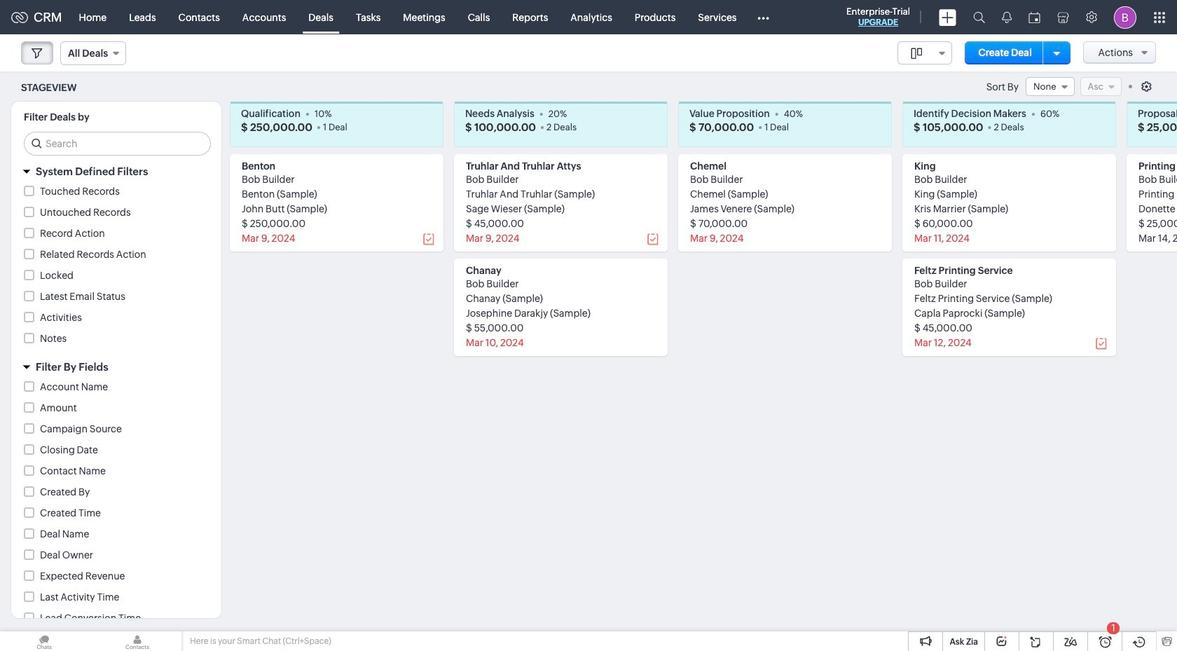 Task type: vqa. For each thing, say whether or not it's contained in the screenshot.
contacts Link
no



Task type: locate. For each thing, give the bounding box(es) containing it.
None field
[[60, 41, 126, 65], [898, 41, 952, 64], [1026, 77, 1075, 96], [60, 41, 126, 65], [1026, 77, 1075, 96]]

create menu element
[[931, 0, 965, 34]]

size image
[[911, 47, 922, 60]]

logo image
[[11, 12, 28, 23]]

signals image
[[1002, 11, 1012, 23]]

calendar image
[[1029, 12, 1041, 23]]

profile element
[[1106, 0, 1145, 34]]

contacts image
[[93, 631, 182, 651]]

search element
[[965, 0, 994, 34]]

Other Modules field
[[748, 6, 778, 28]]

none field size
[[898, 41, 952, 64]]

signals element
[[994, 0, 1020, 34]]

Search text field
[[25, 132, 210, 155]]



Task type: describe. For each thing, give the bounding box(es) containing it.
profile image
[[1114, 6, 1137, 28]]

chats image
[[0, 631, 88, 651]]

create menu image
[[939, 9, 957, 26]]

search image
[[973, 11, 985, 23]]



